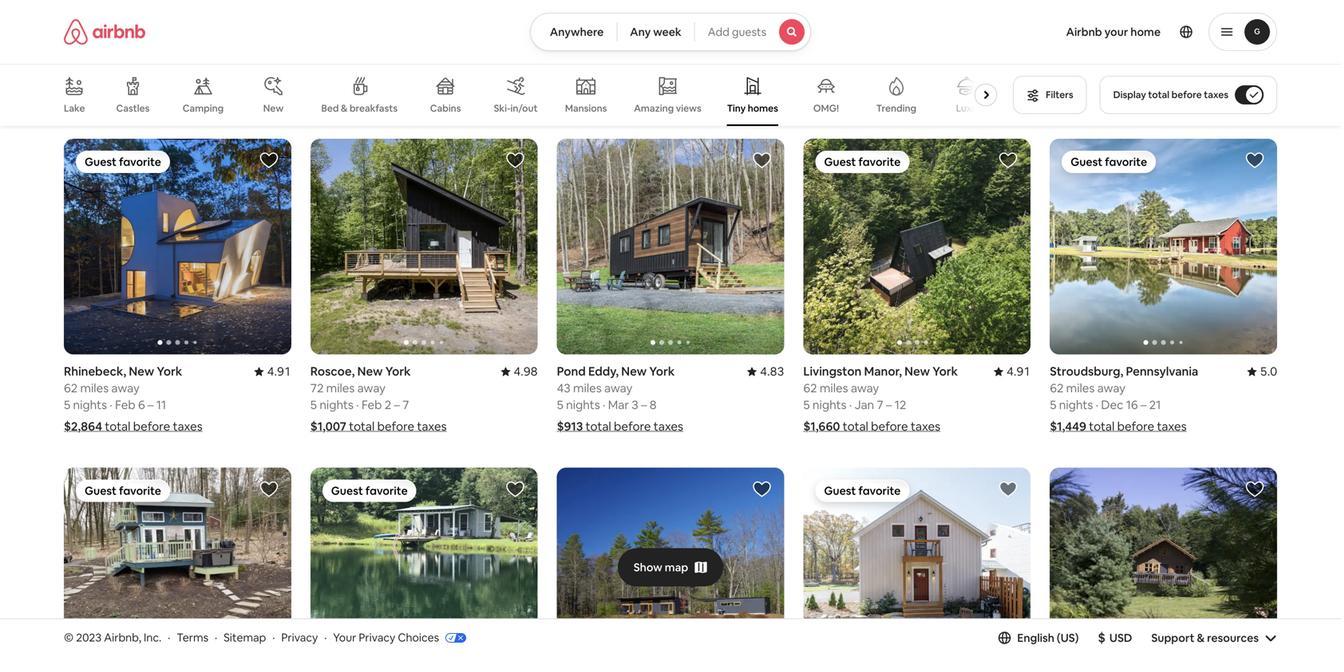 Task type: locate. For each thing, give the bounding box(es) containing it.
2 feb from the left
[[362, 398, 382, 413]]

total down jan
[[843, 419, 869, 435]]

5 down 72
[[310, 398, 317, 413]]

4 miles from the left
[[573, 381, 602, 396]]

english (us)
[[1018, 631, 1079, 646]]

5 up $1,660 on the bottom right
[[804, 398, 810, 413]]

1 miles from the left
[[80, 381, 109, 396]]

– inside roscoe, new york 72 miles away 5 nights · feb 2 – 7 $1,007 total before taxes
[[394, 398, 400, 413]]

(us)
[[1057, 631, 1079, 646]]

feb for feb 6 – 11
[[115, 398, 135, 413]]

0 horizontal spatial &
[[341, 102, 348, 115]]

4 nights from the left
[[566, 398, 600, 413]]

feb left the 2
[[362, 398, 382, 413]]

away up 6
[[111, 381, 140, 396]]

· right terms on the left bottom of the page
[[215, 631, 217, 646]]

2 york from the left
[[385, 364, 411, 380]]

1 horizontal spatial feb
[[362, 398, 382, 413]]

– right 6
[[148, 398, 154, 413]]

0 vertical spatial &
[[341, 102, 348, 115]]

0 horizontal spatial 7
[[403, 398, 409, 413]]

62 inside livingston manor, new york 62 miles away 5 nights · jan 7 – 12 $1,660 total before taxes
[[804, 381, 817, 396]]

nights
[[73, 398, 107, 413], [320, 398, 354, 413], [813, 398, 847, 413], [566, 398, 600, 413], [1059, 398, 1093, 413]]

miles inside livingston manor, new york 62 miles away 5 nights · jan 7 – 12 $1,660 total before taxes
[[820, 381, 848, 396]]

5 nights from the left
[[1059, 398, 1093, 413]]

total right $1,007
[[349, 419, 375, 435]]

1 horizontal spatial privacy
[[359, 631, 395, 646]]

2 4.91 out of 5 average rating image from the left
[[994, 364, 1031, 380]]

york up 8
[[649, 364, 675, 380]]

airbnb your home link
[[1057, 15, 1171, 49]]

3 5 from the left
[[804, 398, 810, 413]]

1 horizontal spatial &
[[1197, 631, 1205, 646]]

1 – from the left
[[148, 398, 154, 413]]

new right eddy,
[[621, 364, 647, 380]]

feb inside rhinebeck, new york 62 miles away 5 nights · feb 6 – 11 $2,864 total before taxes
[[115, 398, 135, 413]]

2
[[385, 398, 391, 413]]

2 62 from the left
[[804, 381, 817, 396]]

support
[[1152, 631, 1195, 646]]

before down 11
[[133, 419, 170, 435]]

$
[[1098, 630, 1106, 647]]

livingston
[[804, 364, 862, 380]]

4.91 left roscoe,
[[267, 364, 291, 380]]

privacy left your
[[281, 631, 318, 646]]

away up dec
[[1098, 381, 1126, 396]]

feb left 6
[[115, 398, 135, 413]]

72
[[310, 381, 324, 396]]

add to wishlist: kerhonkson, new york image
[[752, 480, 772, 499]]

2 nights from the left
[[320, 398, 354, 413]]

4 5 from the left
[[557, 398, 564, 413]]

4.91 out of 5 average rating image for rhinebeck, new york 62 miles away 5 nights · feb 6 – 11 $2,864 total before taxes
[[254, 364, 291, 380]]

display total before taxes
[[1114, 89, 1229, 101]]

total down dec
[[1089, 419, 1115, 435]]

62 down the "livingston"
[[804, 381, 817, 396]]

taxes inside pond eddy, new york 43 miles away 5 nights · mar 3 – 8 $913 total before taxes
[[654, 419, 683, 435]]

2 privacy from the left
[[359, 631, 395, 646]]

& for resources
[[1197, 631, 1205, 646]]

usd
[[1110, 631, 1132, 646]]

1 horizontal spatial 4.91
[[1007, 364, 1031, 380]]

· left dec
[[1096, 398, 1099, 413]]

4.91 out of 5 average rating image left stroudsburg,
[[994, 364, 1031, 380]]

before down 16
[[1117, 419, 1155, 435]]

5 up "$1,449"
[[1050, 398, 1057, 413]]

5 inside roscoe, new york 72 miles away 5 nights · feb 2 – 7 $1,007 total before taxes
[[310, 398, 317, 413]]

1 vertical spatial &
[[1197, 631, 1205, 646]]

2 7 from the left
[[877, 398, 884, 413]]

guests
[[732, 25, 767, 39]]

7 inside roscoe, new york 72 miles away 5 nights · feb 2 – 7 $1,007 total before taxes
[[403, 398, 409, 413]]

2 miles from the left
[[326, 381, 355, 396]]

62 down the "rhinebeck,"
[[64, 381, 78, 396]]

before inside pond eddy, new york 43 miles away 5 nights · mar 3 – 8 $913 total before taxes
[[614, 419, 651, 435]]

new up "add to wishlist: rhinebeck, new york" icon
[[263, 102, 284, 115]]

4 away from the left
[[604, 381, 633, 396]]

3 nights from the left
[[813, 398, 847, 413]]

5 away from the left
[[1098, 381, 1126, 396]]

3 62 from the left
[[1050, 381, 1064, 396]]

62 inside rhinebeck, new york 62 miles away 5 nights · feb 6 – 11 $2,864 total before taxes
[[64, 381, 78, 396]]

feb inside roscoe, new york 72 miles away 5 nights · feb 2 – 7 $1,007 total before taxes
[[362, 398, 382, 413]]

· left mar
[[603, 398, 606, 413]]

· left your
[[324, 631, 327, 646]]

anywhere
[[550, 25, 604, 39]]

total inside stroudsburg, pennsylvania 62 miles away 5 nights · dec 16 – 21 $1,449 total before taxes
[[1089, 419, 1115, 435]]

dec
[[1101, 398, 1124, 413]]

1 7 from the left
[[403, 398, 409, 413]]

before down the 2
[[377, 419, 414, 435]]

total right $2,864
[[105, 419, 131, 435]]

0 horizontal spatial 62
[[64, 381, 78, 396]]

4.83
[[760, 364, 784, 380]]

2 horizontal spatial 62
[[1050, 381, 1064, 396]]

·
[[110, 398, 112, 413], [356, 398, 359, 413], [849, 398, 852, 413], [603, 398, 606, 413], [1096, 398, 1099, 413], [168, 631, 170, 646], [215, 631, 217, 646], [272, 631, 275, 646], [324, 631, 327, 646]]

miles
[[80, 381, 109, 396], [326, 381, 355, 396], [820, 381, 848, 396], [573, 381, 602, 396], [1066, 381, 1095, 396]]

1 privacy from the left
[[281, 631, 318, 646]]

new right roscoe,
[[357, 364, 383, 380]]

nights up $1,660 on the bottom right
[[813, 398, 847, 413]]

4.91 left stroudsburg,
[[1007, 364, 1031, 380]]

5 – from the left
[[1141, 398, 1147, 413]]

before
[[1172, 89, 1202, 101], [133, 419, 170, 435], [377, 419, 414, 435], [871, 419, 908, 435], [614, 419, 651, 435], [1117, 419, 1155, 435]]

york inside pond eddy, new york 43 miles away 5 nights · mar 3 – 8 $913 total before taxes
[[649, 364, 675, 380]]

york up 11
[[157, 364, 182, 380]]

before down "3" in the left of the page
[[614, 419, 651, 435]]

amazing
[[634, 102, 674, 114]]

3
[[632, 398, 639, 413]]

· inside roscoe, new york 72 miles away 5 nights · feb 2 – 7 $1,007 total before taxes
[[356, 398, 359, 413]]

1 york from the left
[[157, 364, 182, 380]]

york inside rhinebeck, new york 62 miles away 5 nights · feb 6 – 11 $2,864 total before taxes
[[157, 364, 182, 380]]

–
[[148, 398, 154, 413], [394, 398, 400, 413], [886, 398, 892, 413], [641, 398, 647, 413], [1141, 398, 1147, 413]]

airbnb,
[[104, 631, 141, 646]]

None search field
[[530, 13, 811, 51]]

5 5 from the left
[[1050, 398, 1057, 413]]

anywhere button
[[530, 13, 617, 51]]

1 feb from the left
[[115, 398, 135, 413]]

4.91 for livingston manor, new york 62 miles away 5 nights · jan 7 – 12 $1,660 total before taxes
[[1007, 364, 1031, 380]]

– left 21
[[1141, 398, 1147, 413]]

0 horizontal spatial 4.91
[[267, 364, 291, 380]]

7
[[403, 398, 409, 413], [877, 398, 884, 413]]

york inside livingston manor, new york 62 miles away 5 nights · jan 7 – 12 $1,660 total before taxes
[[933, 364, 958, 380]]

miles down roscoe,
[[326, 381, 355, 396]]

york right 'manor,'
[[933, 364, 958, 380]]

stroudsburg,
[[1050, 364, 1124, 380]]

total right display
[[1148, 89, 1170, 101]]

add to wishlist: new paltz, new york image
[[999, 480, 1018, 499]]

privacy
[[281, 631, 318, 646], [359, 631, 395, 646]]

total right $913
[[586, 419, 611, 435]]

nights inside stroudsburg, pennsylvania 62 miles away 5 nights · dec 16 – 21 $1,449 total before taxes
[[1059, 398, 1093, 413]]

62 inside stroudsburg, pennsylvania 62 miles away 5 nights · dec 16 – 21 $1,449 total before taxes
[[1050, 381, 1064, 396]]

· right the inc.
[[168, 631, 170, 646]]

· inside rhinebeck, new york 62 miles away 5 nights · feb 6 – 11 $2,864 total before taxes
[[110, 398, 112, 413]]

add to wishlist: roscoe, new york image
[[506, 151, 525, 170]]

add guests
[[708, 25, 767, 39]]

5 down 43
[[557, 398, 564, 413]]

1 5 from the left
[[64, 398, 70, 413]]

4.91 out of 5 average rating image
[[254, 364, 291, 380], [994, 364, 1031, 380]]

before inside livingston manor, new york 62 miles away 5 nights · jan 7 – 12 $1,660 total before taxes
[[871, 419, 908, 435]]

new up 6
[[129, 364, 154, 380]]

4.91
[[267, 364, 291, 380], [1007, 364, 1031, 380]]

2 4.91 from the left
[[1007, 364, 1031, 380]]

airbnb
[[1066, 25, 1102, 39]]

4.83 out of 5 average rating image
[[747, 364, 784, 380]]

before down "12"
[[871, 419, 908, 435]]

resources
[[1207, 631, 1259, 646]]

miles down eddy,
[[573, 381, 602, 396]]

3 away from the left
[[851, 381, 879, 396]]

4 – from the left
[[641, 398, 647, 413]]

display
[[1114, 89, 1146, 101]]

1 62 from the left
[[64, 381, 78, 396]]

airbnb your home
[[1066, 25, 1161, 39]]

english
[[1018, 631, 1055, 646]]

jan
[[855, 398, 874, 413]]

1 4.91 out of 5 average rating image from the left
[[254, 364, 291, 380]]

· left 6
[[110, 398, 112, 413]]

5 up $2,864
[[64, 398, 70, 413]]

map
[[665, 561, 688, 575]]

nights up $2,864
[[73, 398, 107, 413]]

1 4.91 from the left
[[267, 364, 291, 380]]

5 miles from the left
[[1066, 381, 1095, 396]]

before inside roscoe, new york 72 miles away 5 nights · feb 2 – 7 $1,007 total before taxes
[[377, 419, 414, 435]]

1 nights from the left
[[73, 398, 107, 413]]

$ usd
[[1098, 630, 1132, 647]]

· left the 2
[[356, 398, 359, 413]]

new
[[263, 102, 284, 115], [129, 364, 154, 380], [357, 364, 383, 380], [905, 364, 930, 380], [621, 364, 647, 380]]

add to wishlist: stroudsburg, pennsylvania image
[[1246, 151, 1265, 170]]

1 away from the left
[[111, 381, 140, 396]]

rhinebeck,
[[64, 364, 126, 380]]

nights up "$1,449"
[[1059, 398, 1093, 413]]

add to wishlist: livingston manor, new york image
[[999, 151, 1018, 170]]

in/out
[[511, 102, 538, 115]]

your privacy choices
[[333, 631, 439, 646]]

1 horizontal spatial 62
[[804, 381, 817, 396]]

nights inside roscoe, new york 72 miles away 5 nights · feb 2 – 7 $1,007 total before taxes
[[320, 398, 354, 413]]

eddy,
[[588, 364, 619, 380]]

– right "3" in the left of the page
[[641, 398, 647, 413]]

0 horizontal spatial feb
[[115, 398, 135, 413]]

0 horizontal spatial privacy
[[281, 631, 318, 646]]

privacy right your
[[359, 631, 395, 646]]

nights up $913
[[566, 398, 600, 413]]

new right 'manor,'
[[905, 364, 930, 380]]

2 away from the left
[[357, 381, 386, 396]]

& for breakfasts
[[341, 102, 348, 115]]

total inside livingston manor, new york 62 miles away 5 nights · jan 7 – 12 $1,660 total before taxes
[[843, 419, 869, 435]]

taxes inside livingston manor, new york 62 miles away 5 nights · jan 7 – 12 $1,660 total before taxes
[[911, 419, 941, 435]]

2 – from the left
[[394, 398, 400, 413]]

nights up $1,007
[[320, 398, 354, 413]]

21
[[1149, 398, 1161, 413]]

away
[[111, 381, 140, 396], [357, 381, 386, 396], [851, 381, 879, 396], [604, 381, 633, 396], [1098, 381, 1126, 396]]

away up jan
[[851, 381, 879, 396]]

1 horizontal spatial 4.91 out of 5 average rating image
[[994, 364, 1031, 380]]

7 right the 2
[[403, 398, 409, 413]]

2 5 from the left
[[310, 398, 317, 413]]

62 down stroudsburg,
[[1050, 381, 1064, 396]]

· left jan
[[849, 398, 852, 413]]

5
[[64, 398, 70, 413], [310, 398, 317, 413], [804, 398, 810, 413], [557, 398, 564, 413], [1050, 398, 1057, 413]]

3 – from the left
[[886, 398, 892, 413]]

miles inside pond eddy, new york 43 miles away 5 nights · mar 3 – 8 $913 total before taxes
[[573, 381, 602, 396]]

miles down stroudsburg,
[[1066, 381, 1095, 396]]

away inside livingston manor, new york 62 miles away 5 nights · jan 7 – 12 $1,660 total before taxes
[[851, 381, 879, 396]]

4.91 out of 5 average rating image left roscoe,
[[254, 364, 291, 380]]

– right the 2
[[394, 398, 400, 413]]

$1,449
[[1050, 419, 1087, 435]]

pond eddy, new york 43 miles away 5 nights · mar 3 – 8 $913 total before taxes
[[557, 364, 683, 435]]

3 miles from the left
[[820, 381, 848, 396]]

· inside stroudsburg, pennsylvania 62 miles away 5 nights · dec 16 – 21 $1,449 total before taxes
[[1096, 398, 1099, 413]]

& right bed
[[341, 102, 348, 115]]

$1,660
[[804, 419, 840, 435]]

– inside stroudsburg, pennsylvania 62 miles away 5 nights · dec 16 – 21 $1,449 total before taxes
[[1141, 398, 1147, 413]]

taxes
[[1204, 89, 1229, 101], [173, 419, 203, 435], [417, 419, 447, 435], [911, 419, 941, 435], [654, 419, 683, 435], [1157, 419, 1187, 435]]

4 york from the left
[[649, 364, 675, 380]]

7 right jan
[[877, 398, 884, 413]]

show map
[[634, 561, 688, 575]]

your privacy choices link
[[333, 631, 466, 647]]

0 horizontal spatial 4.91 out of 5 average rating image
[[254, 364, 291, 380]]

before inside rhinebeck, new york 62 miles away 5 nights · feb 6 – 11 $2,864 total before taxes
[[133, 419, 170, 435]]

inc.
[[144, 631, 162, 646]]

– left "12"
[[886, 398, 892, 413]]

away up the 2
[[357, 381, 386, 396]]

miles inside roscoe, new york 72 miles away 5 nights · feb 2 – 7 $1,007 total before taxes
[[326, 381, 355, 396]]

8
[[650, 398, 657, 413]]

miles down the "rhinebeck,"
[[80, 381, 109, 396]]

1 horizontal spatial 7
[[877, 398, 884, 413]]

york
[[157, 364, 182, 380], [385, 364, 411, 380], [933, 364, 958, 380], [649, 364, 675, 380]]

5 inside rhinebeck, new york 62 miles away 5 nights · feb 6 – 11 $2,864 total before taxes
[[64, 398, 70, 413]]

group
[[64, 64, 1004, 126], [64, 139, 291, 355], [310, 139, 538, 355], [557, 139, 784, 355], [804, 139, 1031, 355], [1050, 139, 1278, 355], [64, 468, 291, 658], [310, 468, 538, 658], [557, 468, 784, 658], [804, 468, 1031, 658], [1050, 468, 1278, 658]]

away up mar
[[604, 381, 633, 396]]

york up the 2
[[385, 364, 411, 380]]

add guests button
[[694, 13, 811, 51]]

& right support
[[1197, 631, 1205, 646]]

3 york from the left
[[933, 364, 958, 380]]

feb
[[115, 398, 135, 413], [362, 398, 382, 413]]

miles down the "livingston"
[[820, 381, 848, 396]]



Task type: describe. For each thing, give the bounding box(es) containing it.
7 inside livingston manor, new york 62 miles away 5 nights · jan 7 – 12 $1,660 total before taxes
[[877, 398, 884, 413]]

total inside rhinebeck, new york 62 miles away 5 nights · feb 6 – 11 $2,864 total before taxes
[[105, 419, 131, 435]]

5 inside livingston manor, new york 62 miles away 5 nights · jan 7 – 12 $1,660 total before taxes
[[804, 398, 810, 413]]

sitemap link
[[224, 631, 266, 646]]

©
[[64, 631, 74, 646]]

away inside stroudsburg, pennsylvania 62 miles away 5 nights · dec 16 – 21 $1,449 total before taxes
[[1098, 381, 1126, 396]]

· inside pond eddy, new york 43 miles away 5 nights · mar 3 – 8 $913 total before taxes
[[603, 398, 606, 413]]

– inside livingston manor, new york 62 miles away 5 nights · jan 7 – 12 $1,660 total before taxes
[[886, 398, 892, 413]]

add to wishlist: rhinebeck, new york image
[[259, 151, 278, 170]]

home
[[1131, 25, 1161, 39]]

taxes inside stroudsburg, pennsylvania 62 miles away 5 nights · dec 16 – 21 $1,449 total before taxes
[[1157, 419, 1187, 435]]

© 2023 airbnb, inc. ·
[[64, 631, 170, 646]]

pennsylvania
[[1126, 364, 1199, 380]]

4.91 out of 5 average rating image for livingston manor, new york 62 miles away 5 nights · jan 7 – 12 $1,660 total before taxes
[[994, 364, 1031, 380]]

new inside rhinebeck, new york 62 miles away 5 nights · feb 6 – 11 $2,864 total before taxes
[[129, 364, 154, 380]]

2023
[[76, 631, 102, 646]]

43
[[557, 381, 571, 396]]

total inside pond eddy, new york 43 miles away 5 nights · mar 3 – 8 $913 total before taxes
[[586, 419, 611, 435]]

choices
[[398, 631, 439, 646]]

add to wishlist: claryville, new york image
[[1246, 480, 1265, 499]]

nights inside rhinebeck, new york 62 miles away 5 nights · feb 6 – 11 $2,864 total before taxes
[[73, 398, 107, 413]]

cabins
[[430, 102, 461, 115]]

4.98
[[514, 364, 538, 380]]

mar
[[608, 398, 629, 413]]

your
[[1105, 25, 1128, 39]]

add
[[708, 25, 730, 39]]

4.91 for rhinebeck, new york 62 miles away 5 nights · feb 6 – 11 $2,864 total before taxes
[[267, 364, 291, 380]]

camping
[[183, 102, 224, 115]]

your
[[333, 631, 356, 646]]

4.98 out of 5 average rating image
[[501, 364, 538, 380]]

add to wishlist: pond eddy, new york image
[[752, 151, 772, 170]]

new inside livingston manor, new york 62 miles away 5 nights · jan 7 – 12 $1,660 total before taxes
[[905, 364, 930, 380]]

new inside roscoe, new york 72 miles away 5 nights · feb 2 – 7 $1,007 total before taxes
[[357, 364, 383, 380]]

stroudsburg, pennsylvania 62 miles away 5 nights · dec 16 – 21 $1,449 total before taxes
[[1050, 364, 1199, 435]]

tiny homes
[[727, 102, 778, 115]]

privacy link
[[281, 631, 318, 646]]

lake
[[64, 102, 85, 115]]

away inside roscoe, new york 72 miles away 5 nights · feb 2 – 7 $1,007 total before taxes
[[357, 381, 386, 396]]

castles
[[116, 102, 150, 115]]

taxes inside rhinebeck, new york 62 miles away 5 nights · feb 6 – 11 $2,864 total before taxes
[[173, 419, 203, 435]]

taxes inside roscoe, new york 72 miles away 5 nights · feb 2 – 7 $1,007 total before taxes
[[417, 419, 447, 435]]

5.0
[[1261, 364, 1278, 380]]

– inside rhinebeck, new york 62 miles away 5 nights · feb 6 – 11 $2,864 total before taxes
[[148, 398, 154, 413]]

tiny
[[727, 102, 746, 115]]

add to wishlist: callicoon, new york image
[[506, 480, 525, 499]]

rhinebeck, new york 62 miles away 5 nights · feb 6 – 11 $2,864 total before taxes
[[64, 364, 203, 435]]

before inside stroudsburg, pennsylvania 62 miles away 5 nights · dec 16 – 21 $1,449 total before taxes
[[1117, 419, 1155, 435]]

terms link
[[177, 631, 208, 646]]

ski-
[[494, 102, 511, 115]]

any week button
[[617, 13, 695, 51]]

any
[[630, 25, 651, 39]]

$2,864
[[64, 419, 102, 435]]

filters
[[1046, 89, 1074, 101]]

add to wishlist: tinicum township, pennsylvania image
[[259, 480, 278, 499]]

miles inside rhinebeck, new york 62 miles away 5 nights · feb 6 – 11 $2,864 total before taxes
[[80, 381, 109, 396]]

feb for feb 2 – 7
[[362, 398, 382, 413]]

12
[[895, 398, 906, 413]]

show
[[634, 561, 663, 575]]

ski-in/out
[[494, 102, 538, 115]]

· left privacy link
[[272, 631, 275, 646]]

16
[[1126, 398, 1138, 413]]

pond
[[557, 364, 586, 380]]

york inside roscoe, new york 72 miles away 5 nights · feb 2 – 7 $1,007 total before taxes
[[385, 364, 411, 380]]

filters button
[[1013, 76, 1087, 114]]

5 inside pond eddy, new york 43 miles away 5 nights · mar 3 – 8 $913 total before taxes
[[557, 398, 564, 413]]

homes
[[748, 102, 778, 115]]

total inside roscoe, new york 72 miles away 5 nights · feb 2 – 7 $1,007 total before taxes
[[349, 419, 375, 435]]

$913
[[557, 419, 583, 435]]

omg!
[[813, 102, 839, 115]]

any week
[[630, 25, 682, 39]]

luxe
[[956, 102, 977, 115]]

5.0 out of 5 average rating image
[[1248, 364, 1278, 380]]

bed & breakfasts
[[321, 102, 398, 115]]

· inside livingston manor, new york 62 miles away 5 nights · jan 7 – 12 $1,660 total before taxes
[[849, 398, 852, 413]]

roscoe, new york 72 miles away 5 nights · feb 2 – 7 $1,007 total before taxes
[[310, 364, 447, 435]]

terms
[[177, 631, 208, 646]]

profile element
[[830, 0, 1278, 64]]

group containing amazing views
[[64, 64, 1004, 126]]

trending
[[876, 102, 917, 115]]

support & resources
[[1152, 631, 1259, 646]]

6
[[138, 398, 145, 413]]

breakfasts
[[350, 102, 398, 115]]

$1,007
[[310, 419, 346, 435]]

nights inside pond eddy, new york 43 miles away 5 nights · mar 3 – 8 $913 total before taxes
[[566, 398, 600, 413]]

mansions
[[565, 102, 607, 115]]

5 inside stroudsburg, pennsylvania 62 miles away 5 nights · dec 16 – 21 $1,449 total before taxes
[[1050, 398, 1057, 413]]

roscoe,
[[310, 364, 355, 380]]

before right display
[[1172, 89, 1202, 101]]

away inside pond eddy, new york 43 miles away 5 nights · mar 3 – 8 $913 total before taxes
[[604, 381, 633, 396]]

sitemap
[[224, 631, 266, 646]]

week
[[653, 25, 682, 39]]

– inside pond eddy, new york 43 miles away 5 nights · mar 3 – 8 $913 total before taxes
[[641, 398, 647, 413]]

new inside pond eddy, new york 43 miles away 5 nights · mar 3 – 8 $913 total before taxes
[[621, 364, 647, 380]]

amazing views
[[634, 102, 702, 114]]

manor,
[[864, 364, 902, 380]]

nights inside livingston manor, new york 62 miles away 5 nights · jan 7 – 12 $1,660 total before taxes
[[813, 398, 847, 413]]

terms · sitemap · privacy ·
[[177, 631, 327, 646]]

livingston manor, new york 62 miles away 5 nights · jan 7 – 12 $1,660 total before taxes
[[804, 364, 958, 435]]

11
[[156, 398, 166, 413]]

support & resources button
[[1152, 631, 1278, 646]]

miles inside stroudsburg, pennsylvania 62 miles away 5 nights · dec 16 – 21 $1,449 total before taxes
[[1066, 381, 1095, 396]]

views
[[676, 102, 702, 114]]

show map button
[[618, 549, 724, 587]]

english (us) button
[[998, 631, 1079, 646]]

bed
[[321, 102, 339, 115]]

away inside rhinebeck, new york 62 miles away 5 nights · feb 6 – 11 $2,864 total before taxes
[[111, 381, 140, 396]]

none search field containing anywhere
[[530, 13, 811, 51]]



Task type: vqa. For each thing, say whether or not it's contained in the screenshot.
& inside group
yes



